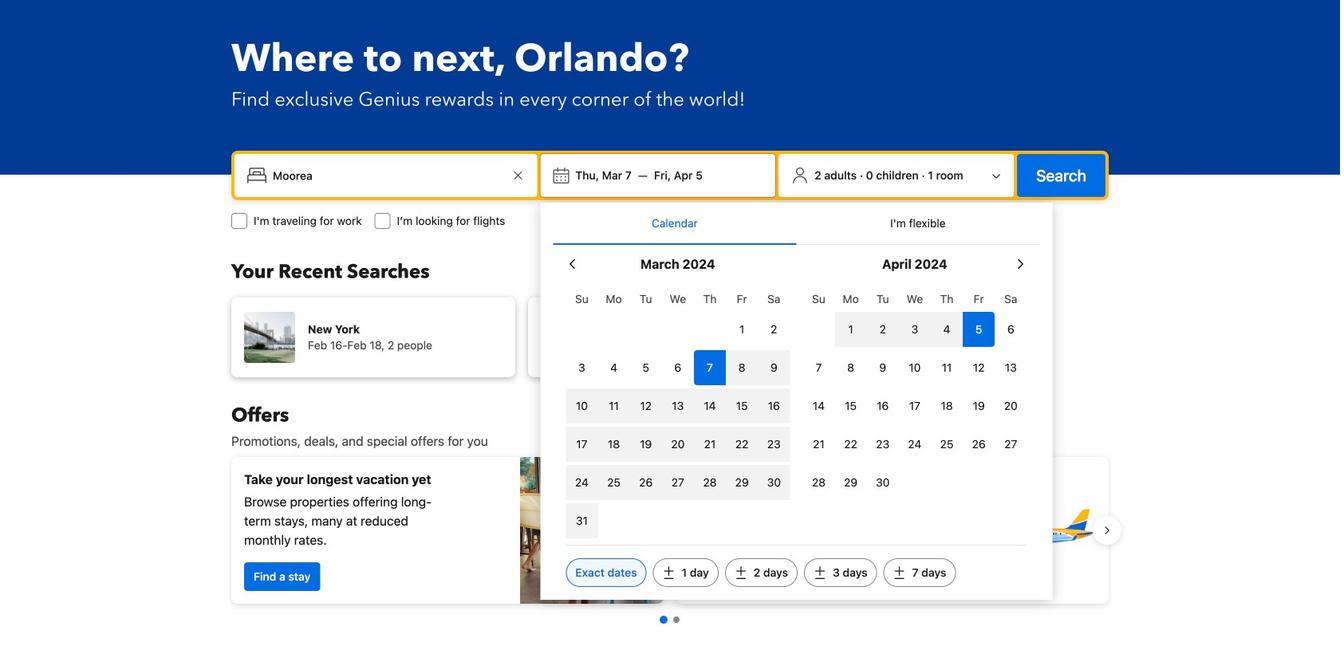 Task type: describe. For each thing, give the bounding box(es) containing it.
17 March 2024 checkbox
[[566, 427, 598, 462]]

6 March 2024 checkbox
[[662, 350, 694, 385]]

27 March 2024 checkbox
[[662, 465, 694, 500]]

4 April 2024 checkbox
[[931, 312, 963, 347]]

26 March 2024 checkbox
[[630, 465, 662, 500]]

3 March 2024 checkbox
[[566, 350, 598, 385]]

8 April 2024 checkbox
[[835, 350, 867, 385]]

21 April 2024 checkbox
[[803, 427, 835, 462]]

11 March 2024 checkbox
[[598, 389, 630, 424]]

20 April 2024 checkbox
[[995, 389, 1027, 424]]

25 March 2024 checkbox
[[598, 465, 630, 500]]

23 March 2024 checkbox
[[758, 427, 790, 462]]

21 March 2024 checkbox
[[694, 427, 726, 462]]

7 April 2024 checkbox
[[803, 350, 835, 385]]

5 April 2024 checkbox
[[963, 312, 995, 347]]

24 April 2024 checkbox
[[899, 427, 931, 462]]

take your longest vacation yet image
[[520, 457, 664, 604]]

27 April 2024 checkbox
[[995, 427, 1027, 462]]

31 March 2024 checkbox
[[566, 503, 598, 539]]

13 April 2024 checkbox
[[995, 350, 1027, 385]]

28 April 2024 checkbox
[[803, 465, 835, 500]]

11 April 2024 checkbox
[[931, 350, 963, 385]]

9 March 2024 checkbox
[[758, 350, 790, 385]]

6 April 2024 checkbox
[[995, 312, 1027, 347]]

Where are you going? field
[[266, 161, 509, 190]]

7 March 2024 checkbox
[[694, 350, 726, 385]]

22 April 2024 checkbox
[[835, 427, 867, 462]]

15 March 2024 checkbox
[[726, 389, 758, 424]]

19 March 2024 checkbox
[[630, 427, 662, 462]]

fly away to your dream vacation image
[[985, 475, 1096, 586]]

2 grid from the left
[[803, 283, 1027, 500]]

18 March 2024 checkbox
[[598, 427, 630, 462]]

2 March 2024 checkbox
[[758, 312, 790, 347]]



Task type: vqa. For each thing, say whether or not it's contained in the screenshot.
21 APRIL 2024 checkbox
yes



Task type: locate. For each thing, give the bounding box(es) containing it.
1 horizontal spatial grid
[[803, 283, 1027, 500]]

14 April 2024 checkbox
[[803, 389, 835, 424]]

3 April 2024 checkbox
[[899, 312, 931, 347]]

19 April 2024 checkbox
[[963, 389, 995, 424]]

25 April 2024 checkbox
[[931, 427, 963, 462]]

4 March 2024 checkbox
[[598, 350, 630, 385]]

23 April 2024 checkbox
[[867, 427, 899, 462]]

1 April 2024 checkbox
[[835, 312, 867, 347]]

0 horizontal spatial grid
[[566, 283, 790, 539]]

20 March 2024 checkbox
[[662, 427, 694, 462]]

17 April 2024 checkbox
[[899, 389, 931, 424]]

10 March 2024 checkbox
[[566, 389, 598, 424]]

12 March 2024 checkbox
[[630, 389, 662, 424]]

26 April 2024 checkbox
[[963, 427, 995, 462]]

15 April 2024 checkbox
[[835, 389, 867, 424]]

24 March 2024 checkbox
[[566, 465, 598, 500]]

16 March 2024 checkbox
[[758, 389, 790, 424]]

16 April 2024 checkbox
[[867, 389, 899, 424]]

9 April 2024 checkbox
[[867, 350, 899, 385]]

13 March 2024 checkbox
[[662, 389, 694, 424]]

30 March 2024 checkbox
[[758, 465, 790, 500]]

18 April 2024 checkbox
[[931, 389, 963, 424]]

5 March 2024 checkbox
[[630, 350, 662, 385]]

1 March 2024 checkbox
[[726, 312, 758, 347]]

progress bar
[[660, 616, 680, 624]]

tab list
[[553, 203, 1040, 246]]

grid
[[566, 283, 790, 539], [803, 283, 1027, 500]]

1 grid from the left
[[566, 283, 790, 539]]

10 April 2024 checkbox
[[899, 350, 931, 385]]

8 March 2024 checkbox
[[726, 350, 758, 385]]

28 March 2024 checkbox
[[694, 465, 726, 500]]

region
[[219, 451, 1122, 610]]

29 March 2024 checkbox
[[726, 465, 758, 500]]

22 March 2024 checkbox
[[726, 427, 758, 462]]

14 March 2024 checkbox
[[694, 389, 726, 424]]

29 April 2024 checkbox
[[835, 465, 867, 500]]

12 April 2024 checkbox
[[963, 350, 995, 385]]

cell
[[835, 309, 867, 347], [867, 309, 899, 347], [899, 309, 931, 347], [931, 309, 963, 347], [963, 309, 995, 347], [694, 347, 726, 385], [726, 347, 758, 385], [758, 347, 790, 385], [566, 385, 598, 424], [598, 385, 630, 424], [630, 385, 662, 424], [662, 385, 694, 424], [694, 385, 726, 424], [726, 385, 758, 424], [758, 385, 790, 424], [566, 424, 598, 462], [598, 424, 630, 462], [630, 424, 662, 462], [662, 424, 694, 462], [694, 424, 726, 462], [726, 424, 758, 462], [758, 424, 790, 462], [566, 462, 598, 500], [598, 462, 630, 500], [630, 462, 662, 500], [662, 462, 694, 500], [694, 462, 726, 500], [726, 462, 758, 500], [758, 462, 790, 500], [566, 500, 598, 539]]

30 April 2024 checkbox
[[867, 465, 899, 500]]

2 April 2024 checkbox
[[867, 312, 899, 347]]



